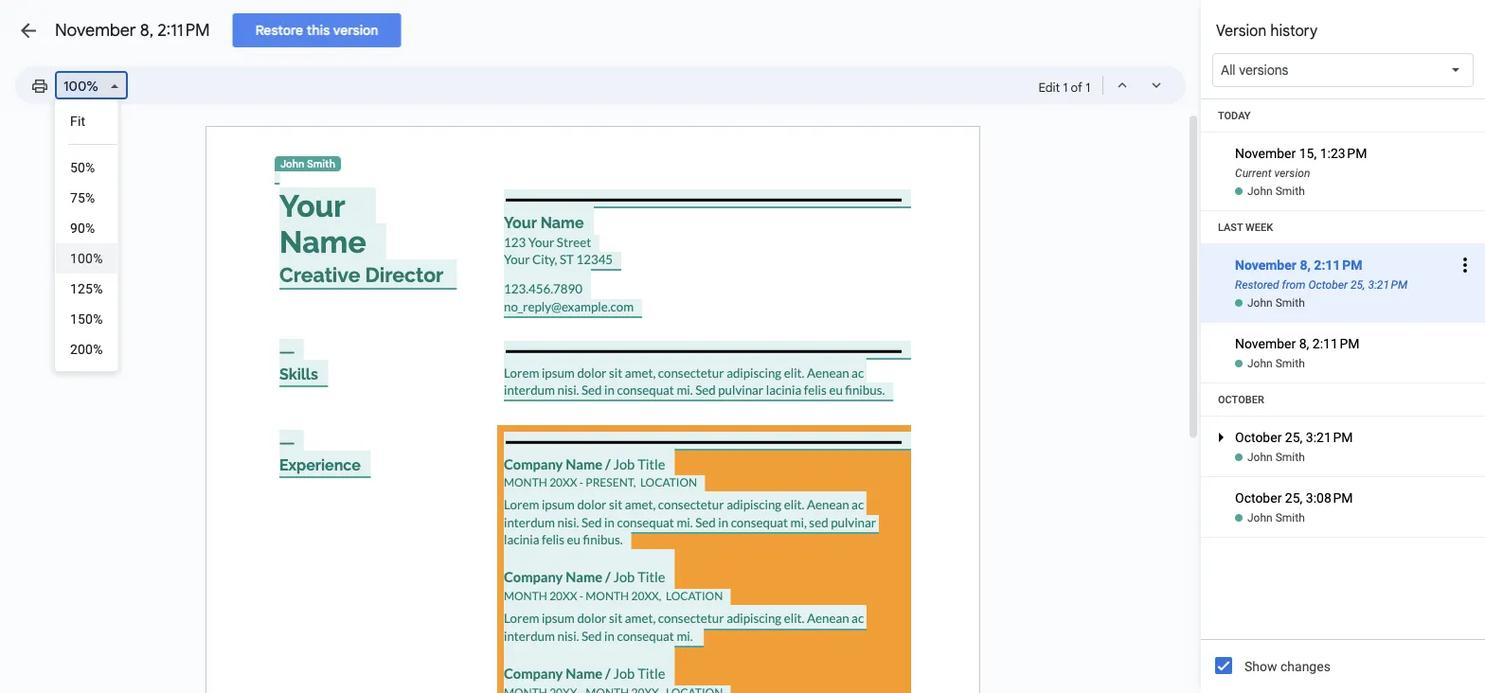 Task type: describe. For each thing, give the bounding box(es) containing it.
more actions image
[[1455, 231, 1477, 299]]

versions
[[1240, 62, 1289, 78]]

version
[[1217, 21, 1267, 40]]

today heading
[[1202, 99, 1486, 133]]

version inside button
[[333, 22, 379, 38]]

restored from october 25, 3:21 pm
[[1236, 279, 1408, 292]]

75%
[[70, 190, 95, 206]]

october heading
[[1202, 384, 1486, 417]]

restore
[[256, 22, 303, 38]]

version history section
[[1202, 0, 1486, 694]]

of
[[1071, 80, 1083, 95]]

cell for october
[[1202, 478, 1486, 511]]

200%
[[70, 342, 103, 357]]

november 8, 2:11 pm application
[[0, 0, 1486, 694]]

restore this version
[[256, 22, 379, 38]]

125%
[[70, 281, 103, 297]]

edit 1 of 1 heading
[[1039, 76, 1091, 99]]

from
[[1283, 279, 1306, 292]]

2:11 pm
[[157, 19, 210, 41]]

today
[[1219, 109, 1251, 121]]

show
[[1245, 659, 1278, 675]]

version inside "tree grid"
[[1275, 167, 1311, 180]]

all versions option
[[1221, 61, 1289, 80]]

expand detailed versions image
[[1210, 426, 1233, 495]]

edit 1 of 1
[[1039, 80, 1091, 95]]

menu bar banner
[[0, 0, 1486, 113]]

current version
[[1236, 167, 1311, 180]]

last week
[[1219, 221, 1274, 233]]

row group containing current version
[[1202, 99, 1486, 211]]

all versions
[[1221, 62, 1289, 78]]

restore this version button
[[233, 13, 401, 47]]

restored from october 25, 3:21 pm cell
[[1202, 231, 1486, 299]]

main toolbar
[[23, 71, 128, 101]]

none field inside menu bar banner
[[55, 71, 128, 101]]



Task type: vqa. For each thing, say whether or not it's contained in the screenshot.
row group containing Current version
yes



Task type: locate. For each thing, give the bounding box(es) containing it.
0 horizontal spatial october
[[1219, 394, 1265, 406]]

row group
[[1202, 99, 1486, 211], [1202, 211, 1486, 384], [1202, 384, 1486, 538]]

week
[[1246, 221, 1274, 233]]

2 row group from the top
[[1202, 211, 1486, 384]]

8,
[[140, 19, 154, 41]]

0 horizontal spatial version
[[333, 22, 379, 38]]

mode and view toolbar
[[1039, 66, 1175, 104]]

november
[[55, 19, 136, 41]]

2 cell from the top
[[1202, 478, 1486, 511]]

Name this version text field
[[1233, 253, 1452, 278]]

1 horizontal spatial october
[[1309, 279, 1348, 292]]

john
[[280, 157, 305, 170], [1248, 185, 1273, 198], [1248, 297, 1273, 310], [1248, 357, 1273, 371], [1248, 451, 1273, 464], [1248, 512, 1273, 525]]

list box containing fit
[[55, 99, 118, 371]]

1 cell from the top
[[1202, 323, 1486, 356]]

1 right the 'of'
[[1086, 80, 1091, 95]]

150%
[[70, 311, 103, 327]]

row group containing restored from october 25, 3:21 pm
[[1202, 211, 1486, 384]]

2 1 from the left
[[1086, 80, 1091, 95]]

1 left the 'of'
[[1064, 80, 1068, 95]]

Zoom text field
[[59, 73, 104, 99]]

version right current
[[1275, 167, 1311, 180]]

0 vertical spatial cell
[[1202, 323, 1486, 356]]

version history
[[1217, 21, 1318, 40]]

90%
[[70, 220, 95, 236]]

version
[[333, 22, 379, 38], [1275, 167, 1311, 180]]

1 vertical spatial version
[[1275, 167, 1311, 180]]

versions list tree grid
[[1202, 99, 1486, 538]]

november 8, 2:11 pm
[[55, 19, 210, 41]]

restored
[[1236, 279, 1280, 292]]

1 horizontal spatial 1
[[1086, 80, 1091, 95]]

1 horizontal spatial version
[[1275, 167, 1311, 180]]

None field
[[55, 71, 128, 101]]

0 vertical spatial october
[[1309, 279, 1348, 292]]

1 1 from the left
[[1064, 80, 1068, 95]]

october inside heading
[[1219, 394, 1265, 406]]

list box
[[55, 99, 118, 371]]

25,
[[1351, 279, 1366, 292]]

version right this
[[333, 22, 379, 38]]

cell for last week
[[1202, 323, 1486, 356]]

current
[[1236, 167, 1272, 180]]

1 vertical spatial october
[[1219, 394, 1265, 406]]

fit
[[70, 113, 86, 129]]

Show changes checkbox
[[1216, 658, 1233, 675]]

1 vertical spatial cell
[[1202, 478, 1486, 511]]

3:21 pm
[[1369, 279, 1408, 292]]

1
[[1064, 80, 1068, 95], [1086, 80, 1091, 95]]

edit
[[1039, 80, 1060, 95]]

october down november 8, 2:11 pm text field
[[1309, 279, 1348, 292]]

0 horizontal spatial 1
[[1064, 80, 1068, 95]]

3 row group from the top
[[1202, 384, 1486, 538]]

cell
[[1202, 323, 1486, 356], [1202, 478, 1486, 511]]

list box inside november 8, 2:11 pm 'application'
[[55, 99, 118, 371]]

cell down 25,
[[1202, 323, 1486, 356]]

all
[[1221, 62, 1236, 78]]

50%
[[70, 160, 95, 175]]

100%
[[70, 251, 103, 266]]

1 row group from the top
[[1202, 99, 1486, 211]]

john smith
[[280, 157, 335, 170], [1248, 185, 1306, 198], [1248, 297, 1306, 310], [1248, 357, 1306, 371], [1248, 451, 1306, 464], [1248, 512, 1306, 525]]

last week heading
[[1202, 211, 1486, 244]]

smith
[[307, 157, 335, 170], [1276, 185, 1306, 198], [1276, 297, 1306, 310], [1276, 357, 1306, 371], [1276, 451, 1306, 464], [1276, 512, 1306, 525]]

row group containing john smith
[[1202, 384, 1486, 538]]

october up "expand detailed versions" image
[[1219, 394, 1265, 406]]

cell down october heading
[[1202, 478, 1486, 511]]

october
[[1309, 279, 1348, 292], [1219, 394, 1265, 406]]

changes
[[1281, 659, 1331, 675]]

history
[[1271, 21, 1318, 40]]

last
[[1219, 221, 1244, 233]]

show changes
[[1245, 659, 1331, 675]]

this
[[307, 22, 330, 38]]

0 vertical spatial version
[[333, 22, 379, 38]]

october inside cell
[[1309, 279, 1348, 292]]



